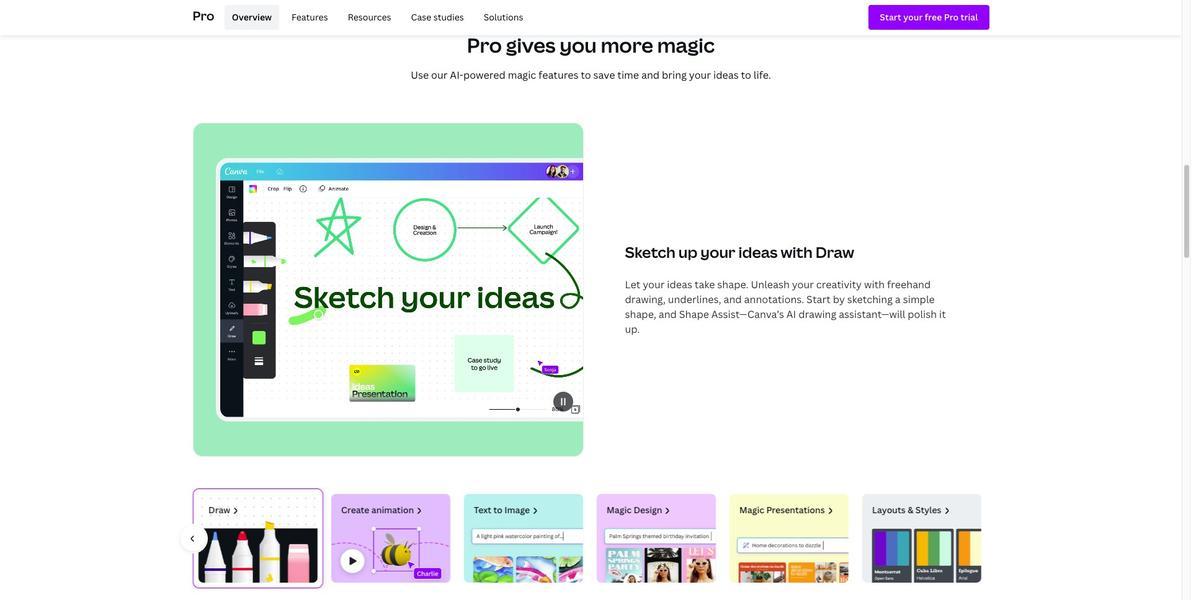 Task type: vqa. For each thing, say whether or not it's contained in the screenshot.
solutions
yes



Task type: describe. For each thing, give the bounding box(es) containing it.
1 horizontal spatial to
[[581, 68, 591, 82]]

bring
[[662, 68, 687, 82]]

use
[[411, 68, 429, 82]]

create animation button
[[326, 489, 456, 589]]

text
[[474, 505, 491, 517]]

resources link
[[341, 5, 399, 30]]

pro gives you more magic
[[467, 32, 715, 58]]

0 vertical spatial and
[[642, 68, 660, 82]]

2 horizontal spatial to
[[741, 68, 752, 82]]

features
[[539, 68, 579, 82]]

annotations.
[[745, 293, 805, 306]]

overview link
[[225, 5, 279, 30]]

it
[[940, 308, 946, 321]]

up
[[679, 242, 698, 262]]

0 horizontal spatial with
[[781, 242, 813, 262]]

polish
[[908, 308, 937, 321]]

menu bar inside pro element
[[220, 5, 531, 30]]

draw inside button
[[208, 505, 230, 517]]

assistant—will
[[839, 308, 906, 321]]

your up start
[[792, 278, 814, 291]]

case
[[411, 11, 432, 23]]

layouts & styles button
[[857, 489, 987, 589]]

solutions link
[[477, 5, 531, 30]]

case studies link
[[404, 5, 472, 30]]

our
[[431, 68, 448, 82]]

sketching
[[848, 293, 893, 306]]

gives
[[506, 32, 556, 58]]

ai-
[[450, 68, 464, 82]]

magic presentations
[[740, 505, 825, 517]]

overview
[[232, 11, 272, 23]]

animation
[[371, 505, 414, 517]]

styles
[[916, 505, 942, 517]]

case studies
[[411, 11, 464, 23]]

text to image button
[[458, 489, 589, 589]]

ai
[[787, 308, 797, 321]]

simple
[[904, 293, 935, 306]]

time
[[618, 68, 639, 82]]

magic presentations button
[[724, 489, 854, 589]]

shape.
[[718, 278, 749, 291]]

pro for pro
[[193, 7, 215, 24]]

to inside button
[[493, 505, 502, 517]]

features
[[292, 11, 328, 23]]

drawing
[[799, 308, 837, 321]]

let your ideas take shape. unleash your creativity with freehand drawing, underlines, and annotations. start by sketching a simple shape, and shape assist—canva's ai drawing assistant—will polish it up.
[[625, 278, 946, 336]]

let
[[625, 278, 641, 291]]

life.
[[754, 68, 771, 82]]

pro element
[[193, 0, 990, 35]]

2 vertical spatial and
[[659, 308, 677, 321]]

magic for more
[[658, 32, 715, 58]]

shape,
[[625, 308, 657, 321]]



Task type: locate. For each thing, give the bounding box(es) containing it.
0 vertical spatial magic
[[658, 32, 715, 58]]

1 vertical spatial magic
[[508, 68, 536, 82]]

draw
[[816, 242, 855, 262], [208, 505, 230, 517]]

1 magic from the left
[[607, 505, 632, 517]]

unleash
[[751, 278, 790, 291]]

1 horizontal spatial magic
[[658, 32, 715, 58]]

1 vertical spatial and
[[724, 293, 742, 306]]

ideas left life.
[[714, 68, 739, 82]]

0 vertical spatial pro
[[193, 7, 215, 24]]

magic
[[607, 505, 632, 517], [740, 505, 764, 517]]

image
[[504, 505, 530, 517]]

sketch up your ideas with draw
[[625, 242, 855, 262]]

magic left presentations
[[740, 505, 764, 517]]

solutions
[[484, 11, 523, 23]]

use our ai-powered magic features to save time and bring your ideas to life.
[[411, 68, 771, 82]]

assist—canva's
[[712, 308, 784, 321]]

pro left overview
[[193, 7, 215, 24]]

with inside let your ideas take shape. unleash your creativity with freehand drawing, underlines, and annotations. start by sketching a simple shape, and shape assist—canva's ai drawing assistant—will polish it up.
[[865, 278, 885, 291]]

your right up
[[701, 242, 736, 262]]

0 horizontal spatial draw
[[208, 505, 230, 517]]

save
[[594, 68, 615, 82]]

draw button
[[193, 489, 323, 589]]

2 vertical spatial ideas
[[667, 278, 693, 291]]

features link
[[284, 5, 336, 30]]

magic down gives
[[508, 68, 536, 82]]

magic for magic presentations
[[740, 505, 764, 517]]

create
[[341, 505, 369, 517]]

magic design button
[[591, 489, 722, 589]]

freehand
[[888, 278, 931, 291]]

2 magic from the left
[[740, 505, 764, 517]]

your
[[689, 68, 711, 82], [701, 242, 736, 262], [643, 278, 665, 291], [792, 278, 814, 291]]

menu bar
[[220, 5, 531, 30]]

layouts
[[872, 505, 906, 517]]

0 vertical spatial draw
[[816, 242, 855, 262]]

and left the shape
[[659, 308, 677, 321]]

and down shape.
[[724, 293, 742, 306]]

1 horizontal spatial magic
[[740, 505, 764, 517]]

create animation
[[341, 505, 414, 517]]

up.
[[625, 322, 640, 336]]

1 horizontal spatial with
[[865, 278, 885, 291]]

layouts & styles
[[872, 505, 942, 517]]

design
[[634, 505, 662, 517]]

0 vertical spatial with
[[781, 242, 813, 262]]

ideas
[[714, 68, 739, 82], [739, 242, 778, 262], [667, 278, 693, 291]]

0 horizontal spatial magic
[[607, 505, 632, 517]]

to
[[581, 68, 591, 82], [741, 68, 752, 82], [493, 505, 502, 517]]

to left life.
[[741, 68, 752, 82]]

1 vertical spatial with
[[865, 278, 885, 291]]

your right bring
[[689, 68, 711, 82]]

pro for pro gives you more magic
[[467, 32, 502, 58]]

1 vertical spatial draw
[[208, 505, 230, 517]]

ideas inside let your ideas take shape. unleash your creativity with freehand drawing, underlines, and annotations. start by sketching a simple shape, and shape assist—canva's ai drawing assistant—will polish it up.
[[667, 278, 693, 291]]

drawing,
[[625, 293, 666, 306]]

&
[[908, 505, 914, 517]]

magic design
[[607, 505, 662, 517]]

ideas up underlines,
[[667, 278, 693, 291]]

0 horizontal spatial to
[[493, 505, 502, 517]]

sketch
[[625, 242, 676, 262]]

ideas up the unleash
[[739, 242, 778, 262]]

1 horizontal spatial draw
[[816, 242, 855, 262]]

0 horizontal spatial pro
[[193, 7, 215, 24]]

magic up bring
[[658, 32, 715, 58]]

presentations
[[766, 505, 825, 517]]

1 horizontal spatial pro
[[467, 32, 502, 58]]

magic for powered
[[508, 68, 536, 82]]

more
[[601, 32, 654, 58]]

with up the sketching
[[865, 278, 885, 291]]

your up drawing,
[[643, 278, 665, 291]]

magic left design
[[607, 505, 632, 517]]

powered
[[464, 68, 506, 82]]

magic
[[658, 32, 715, 58], [508, 68, 536, 82]]

start
[[807, 293, 831, 306]]

a
[[896, 293, 901, 306]]

pro up powered
[[467, 32, 502, 58]]

and right time
[[642, 68, 660, 82]]

by
[[833, 293, 845, 306]]

studies
[[434, 11, 464, 23]]

1 vertical spatial pro
[[467, 32, 502, 58]]

pro
[[193, 7, 215, 24], [467, 32, 502, 58]]

creativity
[[817, 278, 862, 291]]

with up the unleash
[[781, 242, 813, 262]]

magic for magic design
[[607, 505, 632, 517]]

to left save
[[581, 68, 591, 82]]

1 vertical spatial ideas
[[739, 242, 778, 262]]

0 vertical spatial ideas
[[714, 68, 739, 82]]

with
[[781, 242, 813, 262], [865, 278, 885, 291]]

and
[[642, 68, 660, 82], [724, 293, 742, 306], [659, 308, 677, 321]]

shape
[[679, 308, 709, 321]]

menu bar containing overview
[[220, 5, 531, 30]]

to right text
[[493, 505, 502, 517]]

take
[[695, 278, 715, 291]]

0 horizontal spatial magic
[[508, 68, 536, 82]]

text to image
[[474, 505, 530, 517]]

underlines,
[[668, 293, 722, 306]]

you
[[560, 32, 597, 58]]

resources
[[348, 11, 391, 23]]



